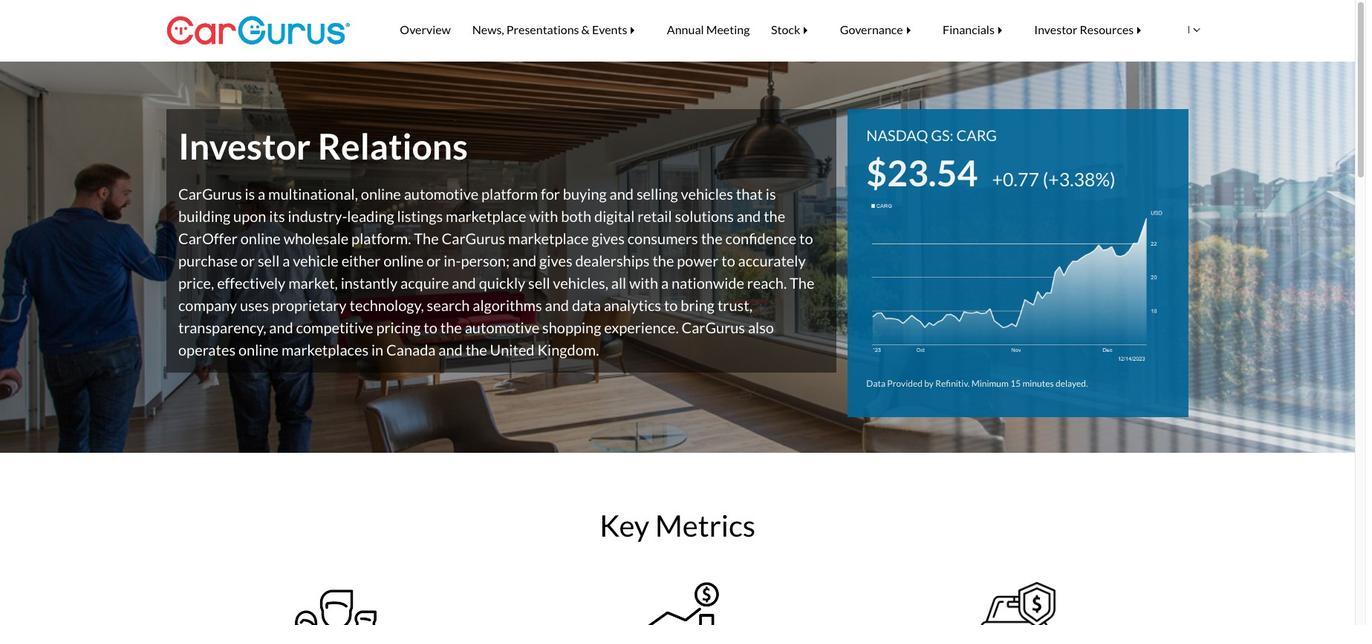 Task type: describe. For each thing, give the bounding box(es) containing it.
instantly
[[341, 274, 398, 292]]

for
[[541, 185, 560, 203]]

key metrics
[[600, 508, 756, 544]]

1 vertical spatial marketplace
[[508, 230, 589, 248]]

relations
[[318, 125, 468, 167]]

company
[[178, 297, 237, 315]]

presentations
[[507, 22, 579, 36]]

nationwide
[[672, 274, 745, 292]]

1 or from the left
[[241, 252, 255, 270]]

governance link
[[830, 12, 933, 48]]

online up leading
[[361, 185, 401, 203]]

by
[[925, 378, 934, 389]]

digital
[[595, 207, 635, 225]]

+0.77
[[993, 168, 1040, 190]]

vehicles
[[681, 185, 734, 203]]

1 horizontal spatial the
[[790, 274, 815, 292]]

the down search
[[441, 319, 462, 337]]

trust,
[[718, 297, 753, 315]]

nasdaq
[[867, 126, 929, 144]]

and right canada
[[439, 341, 463, 359]]

0 vertical spatial sell
[[258, 252, 280, 270]]

buying
[[563, 185, 607, 203]]

en button
[[1153, 8, 1209, 51]]

to up 'accurately'
[[800, 230, 814, 248]]

nasdaq gs: carg $23.54 +0.77 (+3.38%)
[[867, 126, 1116, 194]]

vehicle
[[293, 252, 339, 270]]

solutions
[[675, 207, 734, 225]]

1 vertical spatial cargurus
[[442, 230, 506, 248]]

also
[[748, 319, 774, 337]]

carg
[[957, 126, 997, 144]]

0 vertical spatial the
[[414, 230, 439, 248]]

0 vertical spatial automotive
[[404, 185, 479, 203]]

annual meeting link
[[657, 12, 761, 48]]

platform
[[482, 185, 538, 203]]

confidence
[[726, 230, 797, 248]]

acquire
[[401, 274, 449, 292]]

operates
[[178, 341, 236, 359]]

multinational,
[[268, 185, 358, 203]]

marketplaces
[[282, 341, 369, 359]]

0 horizontal spatial a
[[258, 185, 266, 203]]

to up nationwide
[[722, 252, 736, 270]]

selling
[[637, 185, 678, 203]]

overview link
[[389, 12, 462, 48]]

accurately
[[739, 252, 806, 270]]

en
[[1177, 23, 1191, 36]]

reach.
[[748, 274, 787, 292]]

upon
[[233, 207, 266, 225]]

governance
[[840, 22, 904, 36]]

shopping
[[543, 319, 602, 337]]

person;
[[461, 252, 510, 270]]

leading
[[347, 207, 394, 225]]

vehicles,
[[553, 274, 609, 292]]

platform.
[[352, 230, 411, 248]]

key
[[600, 508, 650, 544]]

meeting
[[707, 22, 750, 36]]

uses
[[240, 297, 269, 315]]

news, presentations & events
[[472, 22, 628, 36]]

$23.54
[[867, 152, 978, 194]]

&
[[582, 22, 590, 36]]

minimum
[[972, 378, 1009, 389]]

that
[[736, 185, 763, 203]]

retail
[[638, 207, 672, 225]]

and up shopping
[[545, 297, 569, 315]]

investor for investor relations
[[178, 125, 311, 167]]

and down the 'in-'
[[452, 274, 476, 292]]

building
[[178, 207, 231, 225]]

price,
[[178, 274, 214, 292]]

1 horizontal spatial sell
[[529, 274, 550, 292]]

news,
[[472, 22, 504, 36]]

refinitiv.
[[936, 378, 970, 389]]

proprietary
[[272, 297, 347, 315]]

provided
[[888, 378, 923, 389]]

power
[[677, 252, 719, 270]]

caroffer
[[178, 230, 238, 248]]

annual
[[667, 22, 704, 36]]

minutes
[[1023, 378, 1054, 389]]

events
[[592, 22, 628, 36]]

purchase
[[178, 252, 238, 270]]

to down search
[[424, 319, 438, 337]]

the down solutions
[[701, 230, 723, 248]]

data
[[572, 297, 601, 315]]



Task type: vqa. For each thing, say whether or not it's contained in the screenshot.
Either
yes



Task type: locate. For each thing, give the bounding box(es) containing it.
1 horizontal spatial cargurus
[[442, 230, 506, 248]]

gives
[[592, 230, 625, 248], [540, 252, 573, 270]]

either
[[342, 252, 381, 270]]

financials
[[943, 22, 995, 36]]

technology,
[[350, 297, 424, 315]]

and up quickly on the left top of the page
[[513, 252, 537, 270]]

gives up vehicles, on the left of page
[[540, 252, 573, 270]]

0 vertical spatial cargurus
[[178, 185, 242, 203]]

2 horizontal spatial cargurus
[[682, 319, 746, 337]]

or left the 'in-'
[[427, 252, 441, 270]]

1 vertical spatial sell
[[529, 274, 550, 292]]

delayed.
[[1056, 378, 1089, 389]]

investor up the upon
[[178, 125, 311, 167]]

effectively
[[217, 274, 286, 292]]

0 horizontal spatial gives
[[540, 252, 573, 270]]

1 vertical spatial investor
[[178, 125, 311, 167]]

0 horizontal spatial sell
[[258, 252, 280, 270]]

2 vertical spatial a
[[661, 274, 669, 292]]

0 horizontal spatial investor
[[178, 125, 311, 167]]

financials link
[[933, 12, 1024, 48]]

the down listings
[[414, 230, 439, 248]]

investor
[[1035, 22, 1078, 36], [178, 125, 311, 167]]

0 vertical spatial with
[[530, 207, 559, 225]]

all
[[612, 274, 627, 292]]

data
[[867, 378, 886, 389]]

or up effectively
[[241, 252, 255, 270]]

stock link
[[761, 12, 830, 48]]

1 vertical spatial the
[[790, 274, 815, 292]]

1 vertical spatial a
[[283, 252, 290, 270]]

automotive
[[404, 185, 479, 203], [465, 319, 540, 337]]

algorithms
[[473, 297, 542, 315]]

with right all
[[630, 274, 659, 292]]

0 horizontal spatial the
[[414, 230, 439, 248]]

to
[[800, 230, 814, 248], [722, 252, 736, 270], [664, 297, 678, 315], [424, 319, 438, 337]]

online up acquire
[[384, 252, 424, 270]]

search
[[427, 297, 470, 315]]

united
[[490, 341, 535, 359]]

1 horizontal spatial investor
[[1035, 22, 1078, 36]]

1 horizontal spatial gives
[[592, 230, 625, 248]]

cargurus up person;
[[442, 230, 506, 248]]

kingdom.
[[538, 341, 599, 359]]

metrics
[[656, 508, 756, 544]]

in-
[[444, 252, 461, 270]]

competitive
[[296, 319, 374, 337]]

0 horizontal spatial is
[[245, 185, 255, 203]]

2 horizontal spatial a
[[661, 274, 669, 292]]

analytics
[[604, 297, 662, 315]]

news, presentations & events link
[[462, 12, 657, 48]]

stock
[[772, 22, 801, 36]]

0 horizontal spatial cargurus
[[178, 185, 242, 203]]

online down the upon
[[241, 230, 281, 248]]

the
[[764, 207, 786, 225], [701, 230, 723, 248], [653, 252, 675, 270], [441, 319, 462, 337], [466, 341, 487, 359]]

wholesale
[[284, 230, 349, 248]]

sell up effectively
[[258, 252, 280, 270]]

(+3.38%)
[[1043, 168, 1116, 190]]

pricing
[[376, 319, 421, 337]]

dealerships
[[576, 252, 650, 270]]

gives up dealerships
[[592, 230, 625, 248]]

a up the upon
[[258, 185, 266, 203]]

1 horizontal spatial is
[[766, 185, 776, 203]]

0 vertical spatial gives
[[592, 230, 625, 248]]

cargurus logo image
[[166, 0, 351, 61]]

marketplace down both
[[508, 230, 589, 248]]

2 is from the left
[[766, 185, 776, 203]]

experience.
[[605, 319, 679, 337]]

stock chart for carg image
[[867, 200, 1171, 363]]

investor inside 'link'
[[1035, 22, 1078, 36]]

investor resources link
[[1024, 12, 1163, 48]]

the left united
[[466, 341, 487, 359]]

investor left the resources
[[1035, 22, 1078, 36]]

the
[[414, 230, 439, 248], [790, 274, 815, 292]]

1 horizontal spatial a
[[283, 252, 290, 270]]

15
[[1011, 378, 1021, 389]]

1 is from the left
[[245, 185, 255, 203]]

0 horizontal spatial with
[[530, 207, 559, 225]]

sell right quickly on the left top of the page
[[529, 274, 550, 292]]

with
[[530, 207, 559, 225], [630, 274, 659, 292]]

quickly
[[479, 274, 526, 292]]

investor resources
[[1035, 22, 1134, 36]]

data provided by refinitiv. minimum 15 minutes delayed.
[[867, 378, 1089, 389]]

investor relations
[[178, 125, 468, 167]]

menu bar containing overview
[[367, 0, 1186, 59]]

a left vehicle
[[283, 252, 290, 270]]

0 horizontal spatial or
[[241, 252, 255, 270]]

and down proprietary
[[269, 319, 293, 337]]

1 horizontal spatial or
[[427, 252, 441, 270]]

canada
[[387, 341, 436, 359]]

both
[[561, 207, 592, 225]]

2 vertical spatial cargurus
[[682, 319, 746, 337]]

automotive down algorithms
[[465, 319, 540, 337]]

1 horizontal spatial with
[[630, 274, 659, 292]]

online
[[361, 185, 401, 203], [241, 230, 281, 248], [384, 252, 424, 270], [239, 341, 279, 359]]

marketplace down platform
[[446, 207, 527, 225]]

and
[[610, 185, 634, 203], [737, 207, 761, 225], [513, 252, 537, 270], [452, 274, 476, 292], [545, 297, 569, 315], [269, 319, 293, 337], [439, 341, 463, 359]]

bring
[[681, 297, 715, 315]]

automotive up listings
[[404, 185, 479, 203]]

is right that
[[766, 185, 776, 203]]

investor for investor resources
[[1035, 22, 1078, 36]]

the down consumers
[[653, 252, 675, 270]]

1 vertical spatial with
[[630, 274, 659, 292]]

0 vertical spatial investor
[[1035, 22, 1078, 36]]

menu bar
[[367, 0, 1186, 59]]

cargurus up building
[[178, 185, 242, 203]]

1 vertical spatial automotive
[[465, 319, 540, 337]]

the up the confidence
[[764, 207, 786, 225]]

resources
[[1080, 22, 1134, 36]]

in
[[372, 341, 384, 359]]

1 vertical spatial gives
[[540, 252, 573, 270]]

0 vertical spatial a
[[258, 185, 266, 203]]

the right the reach.
[[790, 274, 815, 292]]

to left bring
[[664, 297, 678, 315]]

overview
[[400, 22, 451, 36]]

annual meeting
[[667, 22, 750, 36]]

a
[[258, 185, 266, 203], [283, 252, 290, 270], [661, 274, 669, 292]]

with down 'for'
[[530, 207, 559, 225]]

gs:
[[932, 126, 954, 144]]

cargurus is a multinational, online automotive platform for buying and selling vehicles that is building upon its industry-leading listings marketplace with both digital retail solutions and the caroffer online wholesale platform. the cargurus marketplace gives consumers the confidence to purchase or sell a vehicle either online or in-person; and gives dealerships the power to accurately price, effectively market, instantly acquire and quickly sell vehicles, all with a nationwide reach. the company uses proprietary technology, search algorithms and data analytics to bring trust, transparency, and competitive pricing to the automotive shopping experience. cargurus also operates online marketplaces in canada and the united kingdom.
[[178, 185, 815, 359]]

cargurus
[[178, 185, 242, 203], [442, 230, 506, 248], [682, 319, 746, 337]]

its
[[269, 207, 285, 225]]

and up the digital
[[610, 185, 634, 203]]

marketplace
[[446, 207, 527, 225], [508, 230, 589, 248]]

a up analytics
[[661, 274, 669, 292]]

is up the upon
[[245, 185, 255, 203]]

transparency,
[[178, 319, 266, 337]]

cargurus down bring
[[682, 319, 746, 337]]

online down transparency,
[[239, 341, 279, 359]]

or
[[241, 252, 255, 270], [427, 252, 441, 270]]

market,
[[289, 274, 338, 292]]

consumers
[[628, 230, 699, 248]]

and down that
[[737, 207, 761, 225]]

2 or from the left
[[427, 252, 441, 270]]

0 vertical spatial marketplace
[[446, 207, 527, 225]]



